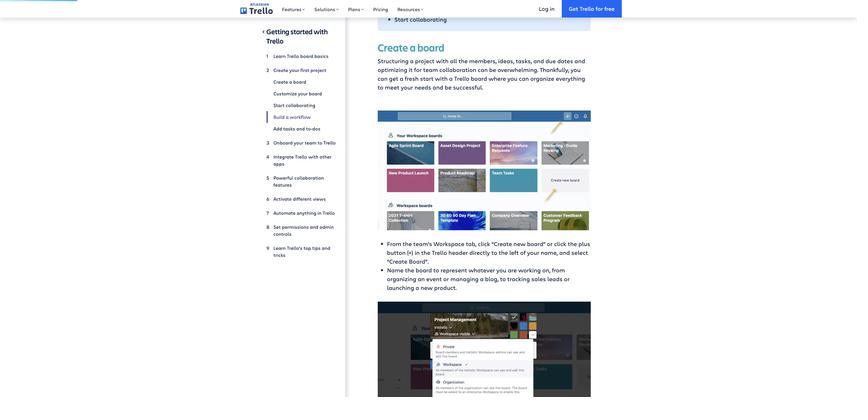 Task type: locate. For each thing, give the bounding box(es) containing it.
1 vertical spatial learn
[[273, 245, 286, 251]]

get
[[389, 75, 398, 83]]

and right tips at the left
[[322, 245, 330, 251]]

add tasks and to-dos
[[490, 2, 549, 10], [273, 126, 320, 132]]

collaborating down customize your board link
[[286, 102, 315, 108]]

tasks
[[503, 2, 517, 10], [283, 126, 295, 132]]

2 horizontal spatial or
[[564, 275, 570, 283]]

"create up left
[[492, 240, 512, 248]]

for right it
[[414, 66, 422, 74]]

create your first project link
[[266, 64, 336, 76]]

1 horizontal spatial collaboration
[[439, 66, 476, 74]]

plans button
[[343, 0, 368, 18]]

1 horizontal spatial collaborating
[[410, 16, 447, 23]]

0 horizontal spatial new
[[421, 284, 433, 292]]

1 horizontal spatial "create
[[492, 240, 512, 248]]

automate anything in trello
[[273, 210, 335, 216]]

customize down create a board
[[273, 90, 297, 97]]

customize right pricing link
[[394, 2, 424, 10]]

trello down workspace
[[432, 249, 447, 257]]

your down fresh
[[401, 83, 413, 91]]

1 horizontal spatial start
[[394, 16, 408, 23]]

2 vertical spatial create
[[273, 79, 288, 85]]

can down overwhelming.
[[519, 75, 529, 83]]

0 horizontal spatial customize
[[273, 90, 297, 97]]

organizing
[[387, 275, 416, 283]]

1 horizontal spatial tasks
[[503, 2, 517, 10]]

0 vertical spatial "create
[[492, 240, 512, 248]]

you inside from the team's workspace tab, click "create new board" or click the plus button (+) in the trello header directly to the left of your name, and select "create board". name the board to represent whatever you are working on, from organizing an event or managing a blog, to tracking sales leads or launching a new product.
[[496, 266, 506, 274]]

1 horizontal spatial in
[[415, 249, 420, 257]]

0 horizontal spatial click
[[478, 240, 490, 248]]

0 horizontal spatial "create
[[387, 258, 407, 265]]

or up product.
[[443, 275, 449, 283]]

0 horizontal spatial in
[[317, 210, 322, 216]]

and left select
[[559, 249, 570, 257]]

customize your board
[[394, 2, 455, 10], [273, 90, 322, 97]]

0 vertical spatial customize
[[394, 2, 424, 10]]

in right the (+)
[[415, 249, 420, 257]]

tracking
[[507, 275, 530, 283]]

solutions button
[[310, 0, 343, 18]]

board"
[[527, 240, 546, 248]]

0 horizontal spatial to-
[[306, 126, 312, 132]]

ideas,
[[498, 57, 514, 65]]

1 vertical spatial be
[[445, 83, 452, 91]]

1 horizontal spatial dos
[[539, 2, 549, 10]]

collaboration
[[439, 66, 476, 74], [294, 175, 324, 181]]

the up the (+)
[[403, 240, 412, 248]]

create down create your first project
[[273, 79, 288, 85]]

1 vertical spatial collaboration
[[294, 175, 324, 181]]

the inside create a board structuring a project with all the members, ideas, tasks, and due dates and optimizing it for team collaboration can be overwhelming. thankfully, you can get a fresh start with a trello board where you can organize everything to meet your needs and be successful.
[[458, 57, 468, 65]]

you up everything
[[571, 66, 581, 74]]

"create
[[492, 240, 512, 248], [387, 258, 407, 265]]

0 vertical spatial in
[[550, 5, 555, 12]]

started
[[291, 27, 313, 36]]

0 vertical spatial team
[[423, 66, 438, 74]]

0 horizontal spatial tasks
[[283, 126, 295, 132]]

build a workflow link
[[266, 111, 336, 123]]

an image showing how to select privacy settings for a trello board image
[[378, 302, 591, 397]]

everything
[[556, 75, 585, 83]]

atlassian trello image
[[240, 3, 273, 14]]

1 vertical spatial add tasks and to-dos
[[273, 126, 320, 132]]

1 vertical spatial collaborating
[[286, 102, 315, 108]]

or right leads
[[564, 275, 570, 283]]

0 horizontal spatial collaboration
[[294, 175, 324, 181]]

1 horizontal spatial project
[[415, 57, 434, 65]]

getting started with trello link
[[266, 27, 336, 48]]

click up name,
[[554, 240, 566, 248]]

1 vertical spatial you
[[507, 75, 517, 83]]

0 horizontal spatial dos
[[312, 126, 320, 132]]

0 horizontal spatial can
[[378, 75, 388, 83]]

getting started with trello
[[266, 27, 328, 46]]

0 horizontal spatial team
[[305, 140, 316, 146]]

needs
[[414, 83, 431, 91]]

controls
[[273, 231, 291, 237]]

where
[[489, 75, 506, 83]]

0 vertical spatial dos
[[539, 2, 549, 10]]

to left meet
[[378, 83, 383, 91]]

0 vertical spatial for
[[596, 5, 603, 12]]

and
[[519, 2, 530, 10], [533, 57, 544, 65], [575, 57, 585, 65], [433, 83, 443, 91], [296, 126, 305, 132], [310, 224, 318, 230], [322, 245, 330, 251], [559, 249, 570, 257]]

your down board"
[[527, 249, 539, 257]]

the up select
[[568, 240, 577, 248]]

anything
[[297, 210, 316, 216]]

2 vertical spatial in
[[415, 249, 420, 257]]

learn trello board basics
[[273, 53, 328, 59]]

dos
[[539, 2, 549, 10], [312, 126, 320, 132]]

permissions
[[282, 224, 309, 230]]

new down an
[[421, 284, 433, 292]]

1 vertical spatial add
[[273, 126, 282, 132]]

or up name,
[[547, 240, 553, 248]]

new up of
[[514, 240, 526, 248]]

1 horizontal spatial you
[[507, 75, 517, 83]]

0 horizontal spatial for
[[414, 66, 422, 74]]

create a board
[[273, 79, 306, 85]]

resources button
[[393, 0, 428, 18]]

0 vertical spatial tasks
[[503, 2, 517, 10]]

plus
[[578, 240, 590, 248]]

members,
[[469, 57, 497, 65]]

start collaborating down 'resources'
[[394, 16, 447, 23]]

start down 'resources'
[[394, 16, 408, 23]]

create inside create a board structuring a project with all the members, ideas, tasks, and due dates and optimizing it for team collaboration can be overwhelming. thankfully, you can get a fresh start with a trello board where you can organize everything to meet your needs and be successful.
[[378, 40, 408, 54]]

1 learn from the top
[[273, 53, 286, 59]]

1 vertical spatial start
[[273, 102, 285, 108]]

project right first
[[310, 67, 326, 73]]

learn for learn trello's top tips and tricks
[[273, 245, 286, 251]]

1 vertical spatial for
[[414, 66, 422, 74]]

0 horizontal spatial start collaborating
[[273, 102, 315, 108]]

0 vertical spatial to-
[[531, 2, 539, 10]]

trello left started at top left
[[266, 36, 283, 46]]

1 horizontal spatial new
[[514, 240, 526, 248]]

team up start
[[423, 66, 438, 74]]

1 horizontal spatial start collaborating
[[394, 16, 447, 23]]

2 learn from the top
[[273, 245, 286, 251]]

click
[[478, 240, 490, 248], [554, 240, 566, 248]]

trello right the get
[[580, 5, 594, 12]]

fresh
[[405, 75, 419, 83]]

the
[[458, 57, 468, 65], [403, 240, 412, 248], [568, 240, 577, 248], [421, 249, 430, 257], [499, 249, 508, 257], [405, 266, 414, 274]]

with left other
[[308, 154, 318, 160]]

learn down getting
[[273, 53, 286, 59]]

0 vertical spatial collaborating
[[410, 16, 447, 23]]

product.
[[434, 284, 457, 292]]

create a board link
[[266, 76, 336, 88]]

to inside the onboard your team to trello link
[[318, 140, 322, 146]]

with inside getting started with trello
[[314, 27, 328, 36]]

1 horizontal spatial add
[[490, 2, 501, 10]]

and left admin
[[310, 224, 318, 230]]

create your first project
[[273, 67, 326, 73]]

an image showing how to create a new board on a trello workspace image
[[378, 111, 591, 230]]

1 horizontal spatial customize
[[394, 2, 424, 10]]

1 vertical spatial create
[[273, 67, 288, 73]]

from
[[552, 266, 565, 274]]

0 vertical spatial add
[[490, 2, 501, 10]]

build a workflow
[[273, 114, 311, 120]]

to
[[378, 83, 383, 91], [318, 140, 322, 146], [491, 249, 497, 257], [433, 266, 439, 274], [500, 275, 506, 283]]

collaboration down all
[[439, 66, 476, 74]]

team inside create a board structuring a project with all the members, ideas, tasks, and due dates and optimizing it for team collaboration can be overwhelming. thankfully, you can get a fresh start with a trello board where you can organize everything to meet your needs and be successful.
[[423, 66, 438, 74]]

create for create a board
[[273, 79, 288, 85]]

learn for learn trello board basics
[[273, 53, 286, 59]]

1 horizontal spatial customize your board
[[394, 2, 455, 10]]

you left are
[[496, 266, 506, 274]]

pricing
[[373, 6, 388, 12]]

can down members,
[[478, 66, 488, 74]]

2 horizontal spatial you
[[571, 66, 581, 74]]

to inside create a board structuring a project with all the members, ideas, tasks, and due dates and optimizing it for team collaboration can be overwhelming. thankfully, you can get a fresh start with a trello board where you can organize everything to meet your needs and be successful.
[[378, 83, 383, 91]]

0 vertical spatial add tasks and to-dos
[[490, 2, 549, 10]]

and inside learn trello's top tips and tricks
[[322, 245, 330, 251]]

1 horizontal spatial for
[[596, 5, 603, 12]]

event
[[426, 275, 442, 283]]

1 vertical spatial start collaborating
[[273, 102, 315, 108]]

the left left
[[499, 249, 508, 257]]

trello up admin
[[323, 210, 335, 216]]

trello up successful.
[[454, 75, 469, 83]]

leads
[[547, 275, 562, 283]]

can left get
[[378, 75, 388, 83]]

trello up create your first project
[[287, 53, 299, 59]]

1 horizontal spatial add tasks and to-dos
[[490, 2, 549, 10]]

1 vertical spatial project
[[310, 67, 326, 73]]

1 vertical spatial dos
[[312, 126, 320, 132]]

collaborating
[[410, 16, 447, 23], [286, 102, 315, 108]]

2 vertical spatial you
[[496, 266, 506, 274]]

1 click from the left
[[478, 240, 490, 248]]

dates
[[557, 57, 573, 65]]

integrate trello with other apps link
[[266, 151, 336, 170]]

in inside from the team's workspace tab, click "create new board" or click the plus button (+) in the trello header directly to the left of your name, and select "create board". name the board to represent whatever you are working on, from organizing an event or managing a blog, to tracking sales leads or launching a new product.
[[415, 249, 420, 257]]

an
[[418, 275, 425, 283]]

onboard your team to trello
[[273, 140, 336, 146]]

or
[[547, 240, 553, 248], [443, 275, 449, 283], [564, 275, 570, 283]]

0 horizontal spatial you
[[496, 266, 506, 274]]

collaborating down 'resources'
[[410, 16, 447, 23]]

you
[[571, 66, 581, 74], [507, 75, 517, 83], [496, 266, 506, 274]]

2 click from the left
[[554, 240, 566, 248]]

and down build a workflow link
[[296, 126, 305, 132]]

learn up tricks
[[273, 245, 286, 251]]

create up structuring
[[378, 40, 408, 54]]

0 vertical spatial collaboration
[[439, 66, 476, 74]]

integrate
[[273, 154, 294, 160]]

trello up other
[[323, 140, 336, 146]]

the right all
[[458, 57, 468, 65]]

project up start
[[415, 57, 434, 65]]

be left successful.
[[445, 83, 452, 91]]

to up other
[[318, 140, 322, 146]]

your right 'resources'
[[425, 2, 437, 10]]

integrate trello with other apps
[[273, 154, 332, 167]]

2 horizontal spatial can
[[519, 75, 529, 83]]

your down create a board link
[[298, 90, 308, 97]]

project
[[415, 57, 434, 65], [310, 67, 326, 73]]

0 vertical spatial be
[[489, 66, 496, 74]]

in right anything
[[317, 210, 322, 216]]

1 horizontal spatial or
[[547, 240, 553, 248]]

start up build
[[273, 102, 285, 108]]

0 vertical spatial project
[[415, 57, 434, 65]]

0 horizontal spatial add
[[273, 126, 282, 132]]

add
[[490, 2, 501, 10], [273, 126, 282, 132]]

for left the free
[[596, 5, 603, 12]]

board inside customize your board link
[[309, 90, 322, 97]]

create up create a board
[[273, 67, 288, 73]]

learn inside learn trello's top tips and tricks
[[273, 245, 286, 251]]

new
[[514, 240, 526, 248], [421, 284, 433, 292]]

team down the add tasks and to-dos link
[[305, 140, 316, 146]]

with right started at top left
[[314, 27, 328, 36]]

getting
[[266, 27, 289, 36]]

1 horizontal spatial team
[[423, 66, 438, 74]]

activate different views
[[273, 196, 326, 202]]

1 horizontal spatial click
[[554, 240, 566, 248]]

automate
[[273, 210, 296, 216]]

0 horizontal spatial be
[[445, 83, 452, 91]]

1 vertical spatial team
[[305, 140, 316, 146]]

board inside from the team's workspace tab, click "create new board" or click the plus button (+) in the trello header directly to the left of your name, and select "create board". name the board to represent whatever you are working on, from organizing an event or managing a blog, to tracking sales leads or launching a new product.
[[416, 266, 432, 274]]

be up where
[[489, 66, 496, 74]]

to right directly
[[491, 249, 497, 257]]

collaboration down integrate trello with other apps
[[294, 175, 324, 181]]

learn trello's top tips and tricks link
[[266, 242, 336, 261]]

for
[[596, 5, 603, 12], [414, 66, 422, 74]]

0 vertical spatial create
[[378, 40, 408, 54]]

log
[[539, 5, 548, 12]]

1 horizontal spatial to-
[[531, 2, 539, 10]]

whatever
[[469, 266, 495, 274]]

0 vertical spatial learn
[[273, 53, 286, 59]]

trello inside getting started with trello
[[266, 36, 283, 46]]

2 horizontal spatial in
[[550, 5, 555, 12]]

0 vertical spatial customize your board
[[394, 2, 455, 10]]

customize
[[394, 2, 424, 10], [273, 90, 297, 97]]

click up directly
[[478, 240, 490, 248]]

learn
[[273, 53, 286, 59], [273, 245, 286, 251]]

0 vertical spatial you
[[571, 66, 581, 74]]

you down overwhelming.
[[507, 75, 517, 83]]

1 vertical spatial customize your board
[[273, 90, 322, 97]]

1 vertical spatial customize
[[273, 90, 297, 97]]

start collaborating up the build a workflow
[[273, 102, 315, 108]]

name,
[[541, 249, 558, 257]]

in right log
[[550, 5, 555, 12]]

0 horizontal spatial project
[[310, 67, 326, 73]]

trello down the onboard your team to trello link
[[295, 154, 307, 160]]

solutions
[[314, 6, 335, 12]]

your
[[425, 2, 437, 10], [289, 67, 299, 73], [401, 83, 413, 91], [298, 90, 308, 97], [294, 140, 304, 146], [527, 249, 539, 257]]

1 vertical spatial "create
[[387, 258, 407, 265]]

tricks
[[273, 252, 285, 258]]

tips
[[312, 245, 321, 251]]

top
[[304, 245, 311, 251]]

"create down button
[[387, 258, 407, 265]]



Task type: vqa. For each thing, say whether or not it's contained in the screenshot.
left on the right bottom of page
yes



Task type: describe. For each thing, give the bounding box(es) containing it.
tab,
[[466, 240, 476, 248]]

of
[[520, 249, 526, 257]]

to up event
[[433, 266, 439, 274]]

powerful collaboration features
[[273, 175, 324, 188]]

directly
[[469, 249, 490, 257]]

are
[[508, 266, 517, 274]]

trello inside create a board structuring a project with all the members, ideas, tasks, and due dates and optimizing it for team collaboration can be overwhelming. thankfully, you can get a fresh start with a trello board where you can organize everything to meet your needs and be successful.
[[454, 75, 469, 83]]

collaboration inside powerful collaboration features
[[294, 175, 324, 181]]

you for from the team's workspace tab, click "create new board" or click the plus button (+) in the trello header directly to the left of your name, and select "create board".
[[496, 266, 506, 274]]

to right blog,
[[500, 275, 506, 283]]

managing
[[450, 275, 479, 283]]

admin
[[320, 224, 334, 230]]

add tasks and to-dos link
[[266, 123, 336, 135]]

create for create a board structuring a project with all the members, ideas, tasks, and due dates and optimizing it for team collaboration can be overwhelming. thankfully, you can get a fresh start with a trello board where you can organize everything to meet your needs and be successful.
[[378, 40, 408, 54]]

resources
[[397, 6, 420, 12]]

features
[[282, 6, 302, 12]]

plans
[[348, 6, 360, 12]]

start
[[420, 75, 434, 83]]

customize your board link
[[266, 88, 336, 99]]

1 vertical spatial tasks
[[283, 126, 295, 132]]

activate different views link
[[266, 193, 336, 205]]

overwhelming.
[[498, 66, 538, 74]]

you for create a board
[[507, 75, 517, 83]]

team's
[[413, 240, 432, 248]]

it
[[409, 66, 413, 74]]

board inside learn trello board basics link
[[300, 53, 313, 59]]

get trello for free
[[569, 5, 615, 12]]

for inside create a board structuring a project with all the members, ideas, tasks, and due dates and optimizing it for team collaboration can be overwhelming. thankfully, you can get a fresh start with a trello board where you can organize everything to meet your needs and be successful.
[[414, 66, 422, 74]]

powerful
[[273, 175, 293, 181]]

select
[[571, 249, 588, 257]]

structuring
[[378, 57, 409, 65]]

basics
[[314, 53, 328, 59]]

(+)
[[407, 249, 413, 257]]

board".
[[409, 258, 429, 265]]

0 horizontal spatial or
[[443, 275, 449, 283]]

thankfully,
[[540, 66, 569, 74]]

the down team's in the bottom of the page
[[421, 249, 430, 257]]

0 vertical spatial start
[[394, 16, 408, 23]]

set permissions and admin controls link
[[266, 221, 336, 240]]

due
[[545, 57, 556, 65]]

collaboration inside create a board structuring a project with all the members, ideas, tasks, and due dates and optimizing it for team collaboration can be overwhelming. thankfully, you can get a fresh start with a trello board where you can organize everything to meet your needs and be successful.
[[439, 66, 476, 74]]

with left all
[[436, 57, 449, 65]]

1 vertical spatial in
[[317, 210, 322, 216]]

0 horizontal spatial add tasks and to-dos
[[273, 126, 320, 132]]

page progress progress bar
[[0, 0, 77, 1]]

0 vertical spatial new
[[514, 240, 526, 248]]

learn trello's top tips and tricks
[[273, 245, 330, 258]]

and left log
[[519, 2, 530, 10]]

0 vertical spatial start collaborating
[[394, 16, 447, 23]]

different
[[293, 196, 312, 202]]

trello inside integrate trello with other apps
[[295, 154, 307, 160]]

project inside create a board structuring a project with all the members, ideas, tasks, and due dates and optimizing it for team collaboration can be overwhelming. thankfully, you can get a fresh start with a trello board where you can organize everything to meet your needs and be successful.
[[415, 57, 434, 65]]

and inside from the team's workspace tab, click "create new board" or click the plus button (+) in the trello header directly to the left of your name, and select "create board". name the board to represent whatever you are working on, from organizing an event or managing a blog, to tracking sales leads or launching a new product.
[[559, 249, 570, 257]]

name
[[387, 266, 403, 274]]

onboard your team to trello link
[[266, 137, 336, 149]]

workspace
[[434, 240, 464, 248]]

meet
[[385, 83, 399, 91]]

workflow
[[290, 114, 311, 120]]

your down the add tasks and to-dos link
[[294, 140, 304, 146]]

log in
[[539, 5, 555, 12]]

from
[[387, 240, 401, 248]]

on,
[[542, 266, 550, 274]]

set
[[273, 224, 281, 230]]

organize
[[530, 75, 554, 83]]

activate
[[273, 196, 292, 202]]

and left due
[[533, 57, 544, 65]]

features button
[[277, 0, 310, 18]]

all
[[450, 57, 457, 65]]

features
[[273, 182, 292, 188]]

1 vertical spatial new
[[421, 284, 433, 292]]

from the team's workspace tab, click "create new board" or click the plus button (+) in the trello header directly to the left of your name, and select "create board". name the board to represent whatever you are working on, from organizing an event or managing a blog, to tracking sales leads or launching a new product.
[[387, 240, 590, 292]]

create for create your first project
[[273, 67, 288, 73]]

tasks,
[[516, 57, 532, 65]]

your inside create a board structuring a project with all the members, ideas, tasks, and due dates and optimizing it for team collaboration can be overwhelming. thankfully, you can get a fresh start with a trello board where you can organize everything to meet your needs and be successful.
[[401, 83, 413, 91]]

powerful collaboration features link
[[266, 172, 336, 191]]

with right start
[[435, 75, 448, 83]]

with inside integrate trello with other apps
[[308, 154, 318, 160]]

views
[[313, 196, 326, 202]]

sales
[[531, 275, 546, 283]]

0 horizontal spatial collaborating
[[286, 102, 315, 108]]

first
[[300, 67, 309, 73]]

trello's
[[287, 245, 302, 251]]

successful.
[[453, 83, 483, 91]]

represent
[[441, 266, 467, 274]]

start collaborating link
[[266, 99, 336, 111]]

get trello for free link
[[562, 0, 622, 18]]

trello inside from the team's workspace tab, click "create new board" or click the plus button (+) in the trello header directly to the left of your name, and select "create board". name the board to represent whatever you are working on, from organizing an event or managing a blog, to tracking sales leads or launching a new product.
[[432, 249, 447, 257]]

left
[[509, 249, 519, 257]]

apps
[[273, 161, 284, 167]]

build
[[273, 114, 285, 120]]

0 horizontal spatial customize your board
[[273, 90, 322, 97]]

0 horizontal spatial start
[[273, 102, 285, 108]]

launching
[[387, 284, 414, 292]]

onboard
[[273, 140, 293, 146]]

and right "dates"
[[575, 57, 585, 65]]

and down start
[[433, 83, 443, 91]]

1 vertical spatial to-
[[306, 126, 312, 132]]

button
[[387, 249, 406, 257]]

and inside set permissions and admin controls
[[310, 224, 318, 230]]

working
[[518, 266, 541, 274]]

the up the organizing
[[405, 266, 414, 274]]

learn trello board basics link
[[266, 50, 336, 62]]

other
[[320, 154, 332, 160]]

1 horizontal spatial be
[[489, 66, 496, 74]]

board inside create a board link
[[293, 79, 306, 85]]

1 horizontal spatial can
[[478, 66, 488, 74]]

free
[[604, 5, 615, 12]]

your left first
[[289, 67, 299, 73]]

get
[[569, 5, 578, 12]]

your inside from the team's workspace tab, click "create new board" or click the plus button (+) in the trello header directly to the left of your name, and select "create board". name the board to represent whatever you are working on, from organizing an event or managing a blog, to tracking sales leads or launching a new product.
[[527, 249, 539, 257]]

log in link
[[532, 0, 562, 18]]

automate anything in trello link
[[266, 207, 336, 219]]



